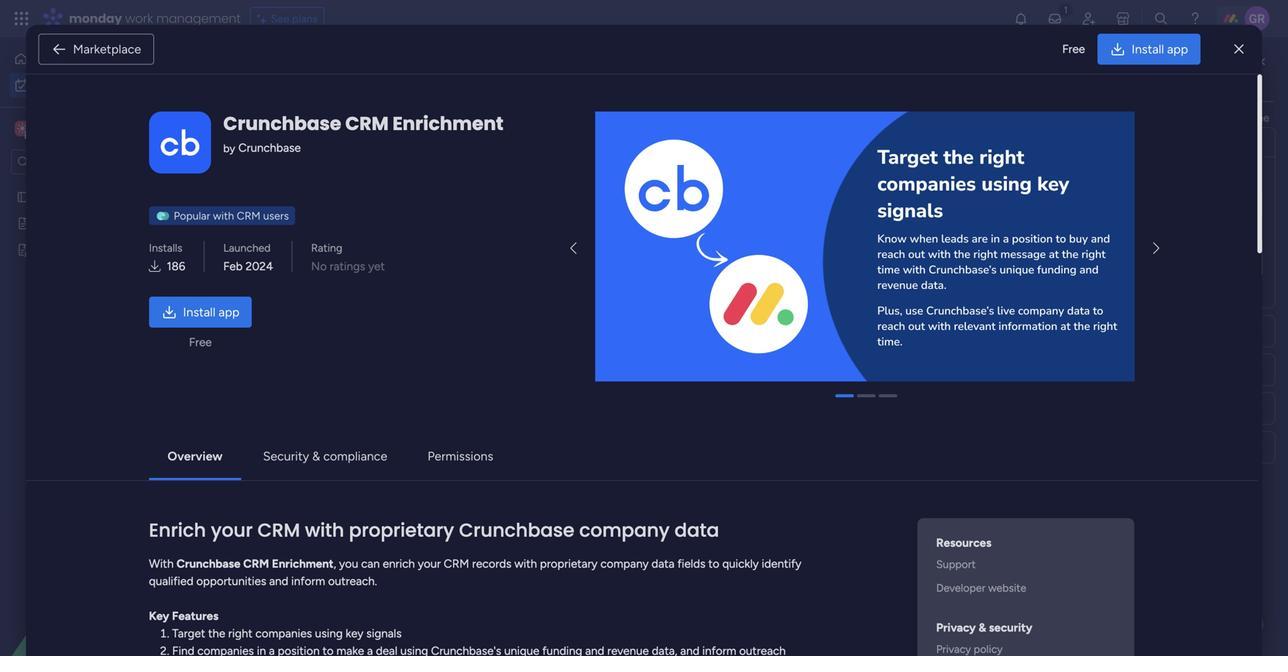 Task type: locate. For each thing, give the bounding box(es) containing it.
1 vertical spatial the
[[208, 627, 225, 641]]

the left right
[[208, 627, 225, 641]]

/ left 2
[[309, 247, 316, 267]]

proprietary right records
[[540, 557, 598, 571]]

1 vertical spatial 0
[[380, 614, 387, 627]]

/ right key
[[369, 609, 376, 629]]

new item down security
[[252, 474, 299, 487]]

date
[[1074, 247, 1097, 260]]

1 horizontal spatial item
[[354, 446, 375, 459]]

2024
[[246, 259, 273, 273]]

1 vertical spatial mar
[[1072, 306, 1089, 319]]

plans
[[292, 12, 318, 25]]

1 horizontal spatial people
[[1004, 136, 1037, 149]]

1 vertical spatial new
[[252, 307, 275, 320]]

0 horizontal spatial install
[[183, 305, 216, 319]]

item
[[277, 307, 299, 320], [277, 474, 299, 487]]

0 vertical spatial management
[[825, 280, 889, 293]]

items
[[522, 128, 549, 141], [1040, 171, 1067, 184], [328, 251, 355, 264], [320, 558, 347, 571], [390, 614, 416, 627]]

key
[[149, 609, 169, 623]]

public board image
[[16, 216, 31, 231]]

whose items should we show?
[[1004, 171, 1152, 184]]

/ right dates
[[339, 191, 346, 211]]

new inside button
[[235, 128, 257, 141]]

mar
[[1072, 279, 1089, 291], [1072, 306, 1089, 319], [1070, 474, 1088, 487]]

0 horizontal spatial free
[[189, 335, 212, 349]]

work
[[125, 10, 153, 27]]

privacy left policy
[[937, 643, 971, 656]]

0 vertical spatial with
[[213, 209, 234, 222]]

0 vertical spatial privacy
[[937, 621, 976, 635]]

proprietary
[[349, 517, 454, 543], [540, 557, 598, 571]]

1 vertical spatial to
[[709, 557, 720, 571]]

item down my work
[[260, 128, 282, 141]]

overview button
[[155, 441, 235, 472]]

project
[[252, 279, 287, 292], [787, 280, 822, 293], [787, 307, 822, 320], [787, 475, 822, 489]]

,
[[334, 557, 336, 571]]

mar left 16
[[1070, 474, 1088, 487]]

1 vertical spatial and
[[269, 574, 289, 588]]

1 vertical spatial management
[[825, 307, 889, 320]]

crm left users
[[237, 209, 261, 222]]

launched
[[223, 241, 271, 254]]

install app down feb
[[183, 305, 240, 319]]

item inside button
[[260, 128, 282, 141]]

install
[[1132, 42, 1165, 57], [183, 305, 216, 319]]

0 horizontal spatial install app button
[[149, 297, 252, 328]]

2 new item from the top
[[252, 474, 299, 487]]

option
[[0, 183, 198, 186]]

1 vertical spatial your
[[418, 557, 441, 571]]

the for target
[[208, 627, 225, 641]]

overview
[[168, 449, 223, 464]]

without a date / 0 items
[[261, 609, 416, 629]]

0 horizontal spatial and
[[269, 574, 289, 588]]

None text field
[[1004, 192, 1263, 219]]

install app button down search everything image
[[1098, 34, 1201, 65]]

0 vertical spatial item
[[260, 128, 282, 141]]

1 horizontal spatial install
[[1132, 42, 1165, 57]]

2 vertical spatial new
[[252, 474, 275, 487]]

1 horizontal spatial and
[[1136, 111, 1154, 124]]

to right like
[[1240, 111, 1250, 124]]

new for third project management link from the top of the page
[[252, 474, 275, 487]]

0 vertical spatial enrichment
[[393, 111, 504, 137]]

week
[[296, 442, 332, 462]]

to
[[1240, 111, 1250, 124], [709, 557, 720, 571]]

1 vertical spatial project management
[[787, 307, 889, 320]]

1 new item from the top
[[252, 307, 299, 320]]

and down "later"
[[269, 574, 289, 588]]

search everything image
[[1154, 11, 1169, 26]]

8
[[1092, 279, 1098, 291], [1092, 306, 1098, 319]]

1 vertical spatial app
[[219, 305, 240, 319]]

crm
[[345, 111, 389, 137], [237, 209, 261, 222], [258, 517, 300, 543], [243, 557, 269, 571], [444, 557, 469, 571]]

1 horizontal spatial &
[[979, 621, 987, 635]]

your
[[211, 517, 253, 543], [418, 557, 441, 571]]

hide done items
[[469, 128, 549, 141]]

developer website
[[937, 581, 1027, 595]]

company left fields
[[601, 557, 649, 571]]

a
[[320, 609, 329, 629]]

security & compliance button
[[251, 441, 400, 472]]

proprietary up enrich at left bottom
[[349, 517, 454, 543]]

1 vertical spatial privacy
[[937, 643, 971, 656]]

dapulse x slim image
[[1235, 40, 1244, 59]]

greg robinson image
[[1245, 6, 1270, 31], [1017, 246, 1041, 269]]

free
[[1063, 42, 1086, 56], [189, 335, 212, 349]]

2 vertical spatial mar
[[1070, 474, 1088, 487]]

greg robinson image left greg
[[1017, 246, 1041, 269]]

crm inside crunchbase crm enrichment by crunchbase
[[345, 111, 389, 137]]

1 vertical spatial &
[[979, 621, 987, 635]]

app down search everything image
[[1168, 42, 1189, 57]]

0 vertical spatial install app
[[1132, 42, 1189, 57]]

none search field inside main content
[[294, 122, 435, 147]]

0 horizontal spatial greg robinson image
[[1017, 246, 1041, 269]]

crm up opportunities
[[243, 557, 269, 571]]

marketplace arrow right image
[[1154, 243, 1160, 255]]

1 vertical spatial mar 8
[[1072, 306, 1098, 319]]

main content
[[205, 37, 1289, 656]]

2 vertical spatial project management link
[[785, 467, 928, 494]]

0 vertical spatial 8
[[1092, 279, 1098, 291]]

items left should
[[1040, 171, 1067, 184]]

new
[[235, 128, 257, 141], [252, 307, 275, 320], [252, 474, 275, 487]]

0 vertical spatial item
[[277, 307, 299, 320]]

/
[[339, 191, 346, 211], [309, 247, 316, 267], [336, 442, 343, 462], [300, 554, 307, 573], [369, 609, 376, 629]]

2 mar 8 from the top
[[1072, 306, 1098, 319]]

crm up "later"
[[258, 517, 300, 543]]

0 vertical spatial new item
[[252, 307, 299, 320]]

1 vertical spatial item
[[354, 446, 375, 459]]

0 horizontal spatial app
[[219, 305, 240, 319]]

1 mar 8 from the top
[[1072, 279, 1098, 291]]

item
[[260, 128, 282, 141], [354, 446, 375, 459]]

1 vertical spatial item
[[277, 474, 299, 487]]

new item for 2nd project management link from the bottom
[[252, 307, 299, 320]]

0 horizontal spatial to
[[709, 557, 720, 571]]

& right security
[[312, 449, 320, 464]]

0 horizontal spatial install app
[[183, 305, 240, 319]]

1 project management from the top
[[787, 280, 889, 293]]

items inside the without a date / 0 items
[[390, 614, 416, 627]]

item down today
[[277, 307, 299, 320]]

1 horizontal spatial install app button
[[1098, 34, 1201, 65]]

company
[[580, 517, 670, 543], [601, 557, 649, 571]]

company down to- at the bottom right of page
[[580, 517, 670, 543]]

0 vertical spatial greg robinson image
[[1245, 6, 1270, 31]]

select product image
[[14, 11, 29, 26]]

0 vertical spatial the
[[1035, 111, 1051, 124]]

new item
[[252, 307, 299, 320], [252, 474, 299, 487]]

app down feb
[[219, 305, 240, 319]]

item right '1'
[[354, 446, 375, 459]]

0 vertical spatial free
[[1063, 42, 1086, 56]]

and left people
[[1136, 111, 1154, 124]]

with right popular
[[213, 209, 234, 222]]

items right 2
[[328, 251, 355, 264]]

1 privacy from the top
[[937, 621, 976, 635]]

the for choose
[[1035, 111, 1051, 124]]

0 vertical spatial to
[[1240, 111, 1250, 124]]

install app button down 186
[[149, 297, 252, 328]]

greg robinson image up list
[[1245, 6, 1270, 31]]

install app button
[[1098, 34, 1201, 65], [149, 297, 252, 328]]

1 vertical spatial proprietary
[[540, 557, 598, 571]]

0 vertical spatial proprietary
[[349, 517, 454, 543]]

security
[[263, 449, 309, 464]]

crunchbase
[[223, 111, 341, 137], [238, 141, 301, 155], [459, 517, 575, 543], [177, 557, 241, 571]]

1 horizontal spatial with
[[305, 517, 344, 543]]

permissions button
[[415, 441, 506, 472]]

1 horizontal spatial 0
[[380, 614, 387, 627]]

crunchbase down my work
[[223, 111, 341, 137]]

0 vertical spatial &
[[312, 449, 320, 464]]

enrichment inside crunchbase crm enrichment by crunchbase
[[393, 111, 504, 137]]

0 vertical spatial new
[[235, 128, 257, 141]]

with right records
[[515, 557, 537, 571]]

data up fields
[[675, 517, 720, 543]]

qualified
[[149, 574, 194, 588]]

people left greg
[[968, 247, 1001, 260]]

1 horizontal spatial greg robinson image
[[1245, 6, 1270, 31]]

project management for third project management link from the top of the page
[[787, 475, 889, 489]]

0 horizontal spatial with
[[213, 209, 234, 222]]

0 vertical spatial your
[[211, 517, 253, 543]]

1 vertical spatial free
[[189, 335, 212, 349]]

1 vertical spatial install
[[183, 305, 216, 319]]

see plans
[[271, 12, 318, 25]]

notifications image
[[1014, 11, 1029, 26]]

install down search everything image
[[1132, 42, 1165, 57]]

v2 download image
[[149, 258, 161, 275]]

1 vertical spatial install app
[[183, 305, 240, 319]]

1 vertical spatial company
[[601, 557, 649, 571]]

the
[[1035, 111, 1051, 124], [208, 627, 225, 641]]

items right key
[[390, 614, 416, 627]]

0 vertical spatial data
[[675, 517, 720, 543]]

item down security
[[277, 474, 299, 487]]

1 vertical spatial 8
[[1092, 306, 1098, 319]]

0 horizontal spatial 0
[[310, 558, 317, 571]]

show?
[[1121, 171, 1152, 184]]

boards
[[1004, 325, 1038, 338]]

app
[[1168, 42, 1189, 57], [219, 305, 240, 319]]

new item down 2024 on the top
[[252, 307, 299, 320]]

0 horizontal spatial people
[[968, 247, 1001, 260]]

1 item from the top
[[277, 307, 299, 320]]

greg
[[1047, 250, 1073, 264]]

resources
[[937, 536, 992, 550]]

1 management from the top
[[825, 280, 889, 293]]

2 vertical spatial project management
[[787, 475, 889, 489]]

install app down search everything image
[[1132, 42, 1189, 57]]

your up with crunchbase crm enrichment
[[211, 517, 253, 543]]

0 horizontal spatial enrichment
[[272, 557, 334, 571]]

workspace image
[[17, 120, 28, 137]]

1 vertical spatial install app button
[[149, 297, 252, 328]]

my work
[[229, 59, 332, 93]]

with up ','
[[305, 517, 344, 543]]

install down 186
[[183, 305, 216, 319]]

app logo image
[[149, 112, 211, 174]]

update feed image
[[1048, 11, 1063, 26]]

with
[[149, 557, 174, 571]]

proprietary inside , you can enrich your crm records with proprietary company data fields to quickly identify qualified opportunities and inform outreach.
[[540, 557, 598, 571]]

1 horizontal spatial the
[[1035, 111, 1051, 124]]

enrich your crm with proprietary crunchbase company data
[[149, 517, 720, 543]]

0 horizontal spatial &
[[312, 449, 320, 464]]

data
[[675, 517, 720, 543], [652, 557, 675, 571]]

items inside the today / 2 items
[[328, 251, 355, 264]]

your inside , you can enrich your crm records with proprietary company data fields to quickly identify qualified opportunities and inform outreach.
[[418, 557, 441, 571]]

new for 2nd project management link from the bottom
[[252, 307, 275, 320]]

the inside main content
[[1035, 111, 1051, 124]]

private board image
[[16, 243, 31, 257]]

new down next on the left bottom of the page
[[252, 474, 275, 487]]

people
[[1004, 136, 1037, 149], [968, 247, 1001, 260]]

the left boards,
[[1035, 111, 1051, 124]]

to right fields
[[709, 557, 720, 571]]

2 project management from the top
[[787, 307, 889, 320]]

to inside main content
[[1240, 111, 1250, 124]]

2 item from the top
[[277, 474, 299, 487]]

resources support
[[937, 536, 992, 571]]

new down 2024 on the top
[[252, 307, 275, 320]]

0 horizontal spatial the
[[208, 627, 225, 641]]

0 vertical spatial 0
[[310, 558, 317, 571]]

companies
[[256, 627, 312, 641]]

186
[[167, 259, 185, 273]]

& inside button
[[312, 449, 320, 464]]

& for privacy
[[979, 621, 987, 635]]

0 horizontal spatial item
[[260, 128, 282, 141]]

mar down greg robinson
[[1072, 279, 1089, 291]]

0 vertical spatial project management
[[787, 280, 889, 293]]

2 vertical spatial with
[[515, 557, 537, 571]]

people down "choose"
[[1004, 136, 1037, 149]]

feb
[[223, 259, 243, 273]]

1 horizontal spatial to
[[1240, 111, 1250, 124]]

main content containing past dates /
[[205, 37, 1289, 656]]

& inside privacy & security privacy policy
[[979, 621, 987, 635]]

0 vertical spatial app
[[1168, 42, 1189, 57]]

items inside later / 0 items
[[320, 558, 347, 571]]

0
[[310, 558, 317, 571], [380, 614, 387, 627]]

items up outreach.
[[320, 558, 347, 571]]

and inside , you can enrich your crm records with proprietary company data fields to quickly identify qualified opportunities and inform outreach.
[[269, 574, 289, 588]]

3 project management from the top
[[787, 475, 889, 489]]

0 vertical spatial and
[[1136, 111, 1154, 124]]

new up by at left
[[235, 128, 257, 141]]

list
[[1244, 69, 1258, 83]]

columns
[[1092, 111, 1133, 124]]

install app
[[1132, 42, 1189, 57], [183, 305, 240, 319]]

0 vertical spatial project management link
[[785, 272, 928, 298]]

1 horizontal spatial your
[[418, 557, 441, 571]]

16
[[1090, 474, 1100, 487]]

/ up inform
[[300, 554, 307, 573]]

mar down greg robinson link
[[1072, 306, 1089, 319]]

list box
[[0, 181, 198, 472]]

choose
[[995, 111, 1032, 124]]

crm left records
[[444, 557, 469, 571]]

1 vertical spatial new item
[[252, 474, 299, 487]]

0 right key
[[380, 614, 387, 627]]

with inside , you can enrich your crm records with proprietary company data fields to quickly identify qualified opportunities and inform outreach.
[[515, 557, 537, 571]]

1 vertical spatial enrichment
[[272, 557, 334, 571]]

ratings
[[330, 259, 365, 273]]

2
[[319, 251, 325, 264]]

mar 8
[[1072, 279, 1098, 291], [1072, 306, 1098, 319]]

2 vertical spatial management
[[825, 475, 889, 489]]

1 vertical spatial data
[[652, 557, 675, 571]]

management
[[156, 10, 241, 27]]

crm left search image
[[345, 111, 389, 137]]

your right enrich at left bottom
[[418, 557, 441, 571]]

1 horizontal spatial proprietary
[[540, 557, 598, 571]]

None search field
[[294, 122, 435, 147]]

signals
[[366, 627, 402, 641]]

2 8 from the top
[[1092, 306, 1098, 319]]

1 vertical spatial project management link
[[785, 299, 928, 326]]

1 vertical spatial with
[[305, 517, 344, 543]]

& up policy
[[979, 621, 987, 635]]

1 horizontal spatial enrichment
[[393, 111, 504, 137]]

data left fields
[[652, 557, 675, 571]]

2 horizontal spatial with
[[515, 557, 537, 571]]

0 up inform
[[310, 558, 317, 571]]

do
[[1229, 69, 1242, 83]]

next week / 1 item
[[261, 442, 375, 462]]

crunchbase up records
[[459, 517, 575, 543]]

privacy up policy
[[937, 621, 976, 635]]

crm for users
[[237, 209, 261, 222]]

using
[[315, 627, 343, 641]]

popular with crm users element
[[149, 206, 295, 225]]

marketplace
[[73, 42, 141, 57]]

0 vertical spatial people
[[1004, 136, 1037, 149]]

0 vertical spatial mar 8
[[1072, 279, 1098, 291]]

0 horizontal spatial your
[[211, 517, 253, 543]]

project management
[[787, 280, 889, 293], [787, 307, 889, 320], [787, 475, 889, 489]]



Task type: vqa. For each thing, say whether or not it's contained in the screenshot.
the update your team about your progress
no



Task type: describe. For each thing, give the bounding box(es) containing it.
see plans button
[[250, 7, 325, 30]]

do
[[681, 476, 694, 488]]

1 8 from the top
[[1092, 279, 1098, 291]]

permissions
[[428, 449, 494, 464]]

to
[[1215, 69, 1226, 83]]

crm for enrichment
[[243, 557, 269, 571]]

help image
[[1188, 11, 1203, 26]]

hide
[[469, 128, 492, 141]]

0 vertical spatial mar
[[1072, 279, 1089, 291]]

1 vertical spatial greg robinson image
[[1017, 246, 1041, 269]]

greg robinson link
[[1047, 250, 1125, 264]]

crm inside , you can enrich your crm records with proprietary company data fields to quickly identify qualified opportunities and inform outreach.
[[444, 557, 469, 571]]

monday work management
[[69, 10, 241, 27]]

2 management from the top
[[825, 307, 889, 320]]

stuck
[[1180, 474, 1208, 487]]

should
[[1070, 171, 1102, 184]]

search image
[[417, 129, 429, 141]]

crunchbase up opportunities
[[177, 557, 241, 571]]

records
[[472, 557, 512, 571]]

group
[[691, 247, 721, 260]]

to-
[[666, 476, 681, 488]]

see
[[271, 12, 290, 25]]

1 vertical spatial people
[[968, 247, 1001, 260]]

next
[[261, 442, 292, 462]]

home link
[[9, 46, 188, 71]]

new item for third project management link from the top of the page
[[252, 474, 299, 487]]

items right done
[[522, 128, 549, 141]]

to do list
[[1215, 69, 1258, 83]]

monday
[[69, 10, 122, 27]]

& for security
[[312, 449, 320, 464]]

whose
[[1004, 171, 1038, 184]]

you
[[339, 557, 358, 571]]

security
[[989, 621, 1033, 635]]

target the right companies using key signals
[[172, 627, 402, 641]]

support
[[937, 558, 976, 571]]

lottie animation element
[[0, 500, 198, 656]]

public board image
[[16, 190, 31, 205]]

company inside , you can enrich your crm records with proprietary company data fields to quickly identify qualified opportunities and inform outreach.
[[601, 557, 649, 571]]

my
[[229, 59, 264, 93]]

today
[[261, 247, 305, 267]]

to inside , you can enrich your crm records with proprietary company data fields to quickly identify qualified opportunities and inform outreach.
[[709, 557, 720, 571]]

, you can enrich your crm records with proprietary company data fields to quickly identify qualified opportunities and inform outreach.
[[149, 557, 802, 588]]

launched feb 2024
[[223, 241, 273, 273]]

right
[[228, 627, 253, 641]]

enrich
[[149, 517, 206, 543]]

crunchbase right by at left
[[238, 141, 301, 155]]

privacy & security privacy policy
[[937, 621, 1033, 656]]

0 vertical spatial company
[[580, 517, 670, 543]]

policy
[[974, 643, 1003, 656]]

we
[[1104, 171, 1118, 184]]

workspace image
[[15, 120, 30, 137]]

work
[[270, 59, 332, 93]]

0 inside later / 0 items
[[310, 558, 317, 571]]

0 vertical spatial install app button
[[1098, 34, 1201, 65]]

with crunchbase crm enrichment
[[149, 557, 334, 571]]

outreach.
[[328, 574, 377, 588]]

target
[[172, 627, 205, 641]]

none text field inside main content
[[1004, 192, 1263, 219]]

done
[[495, 128, 520, 141]]

popular
[[174, 209, 210, 222]]

crm for with
[[258, 517, 300, 543]]

users
[[263, 209, 289, 222]]

people
[[1156, 111, 1190, 124]]

robinson
[[1076, 250, 1125, 264]]

choose the boards, columns and people you'd like to see
[[995, 111, 1270, 124]]

new item button
[[229, 122, 288, 147]]

customize button
[[555, 122, 639, 147]]

can
[[361, 557, 380, 571]]

1 horizontal spatial app
[[1168, 42, 1189, 57]]

later
[[261, 554, 296, 573]]

3 project management link from the top
[[785, 467, 928, 494]]

today / 2 items
[[261, 247, 355, 267]]

monday marketplace image
[[1116, 11, 1131, 26]]

you'd
[[1192, 111, 1219, 124]]

inform
[[291, 574, 325, 588]]

marketplace button
[[38, 34, 154, 65]]

dates
[[295, 191, 335, 211]]

like
[[1221, 111, 1237, 124]]

without
[[261, 609, 316, 629]]

project management for first project management link from the top of the page
[[787, 280, 889, 293]]

home option
[[9, 46, 188, 71]]

2 project management link from the top
[[785, 299, 928, 326]]

greg robinson
[[1047, 250, 1125, 264]]

crm icon image
[[155, 208, 171, 223]]

features
[[172, 609, 219, 623]]

rating no ratings yet
[[311, 241, 385, 273]]

developer
[[937, 581, 986, 595]]

1 horizontal spatial free
[[1063, 42, 1086, 56]]

fields
[[678, 557, 706, 571]]

website
[[989, 581, 1027, 595]]

item inside next week / 1 item
[[354, 446, 375, 459]]

0 horizontal spatial proprietary
[[349, 517, 454, 543]]

later / 0 items
[[261, 554, 347, 573]]

Filter dashboard by text search field
[[294, 122, 435, 147]]

home
[[34, 52, 64, 65]]

screenshot image
[[595, 112, 1135, 381]]

yet
[[368, 259, 385, 273]]

1 horizontal spatial install app
[[1132, 42, 1189, 57]]

invite members image
[[1082, 11, 1097, 26]]

key
[[346, 627, 364, 641]]

enrich
[[383, 557, 415, 571]]

date
[[333, 609, 366, 629]]

0 vertical spatial install
[[1132, 42, 1165, 57]]

1 image
[[1059, 1, 1073, 18]]

2 privacy from the top
[[937, 643, 971, 656]]

0 inside the without a date / 0 items
[[380, 614, 387, 627]]

and inside main content
[[1136, 111, 1154, 124]]

rating
[[311, 241, 343, 254]]

data inside , you can enrich your crm records with proprietary company data fields to quickly identify qualified opportunities and inform outreach.
[[652, 557, 675, 571]]

installs
[[149, 241, 182, 254]]

marketplace arrow left image
[[571, 243, 577, 255]]

opportunities
[[196, 574, 266, 588]]

boards,
[[1054, 111, 1089, 124]]

to do list button
[[1186, 64, 1265, 88]]

past dates /
[[261, 191, 350, 211]]

3 management from the top
[[825, 475, 889, 489]]

no
[[311, 259, 327, 273]]

/ left '1'
[[336, 442, 343, 462]]

customize
[[580, 128, 632, 141]]

lottie animation image
[[0, 500, 198, 656]]

new item
[[235, 128, 282, 141]]

1 project management link from the top
[[785, 272, 928, 298]]

compliance
[[323, 449, 387, 464]]

by
[[223, 142, 235, 155]]

quickly
[[723, 557, 759, 571]]

past
[[261, 191, 292, 211]]

see
[[1253, 111, 1270, 124]]

project management for 2nd project management link from the bottom
[[787, 307, 889, 320]]

1
[[346, 446, 351, 459]]



